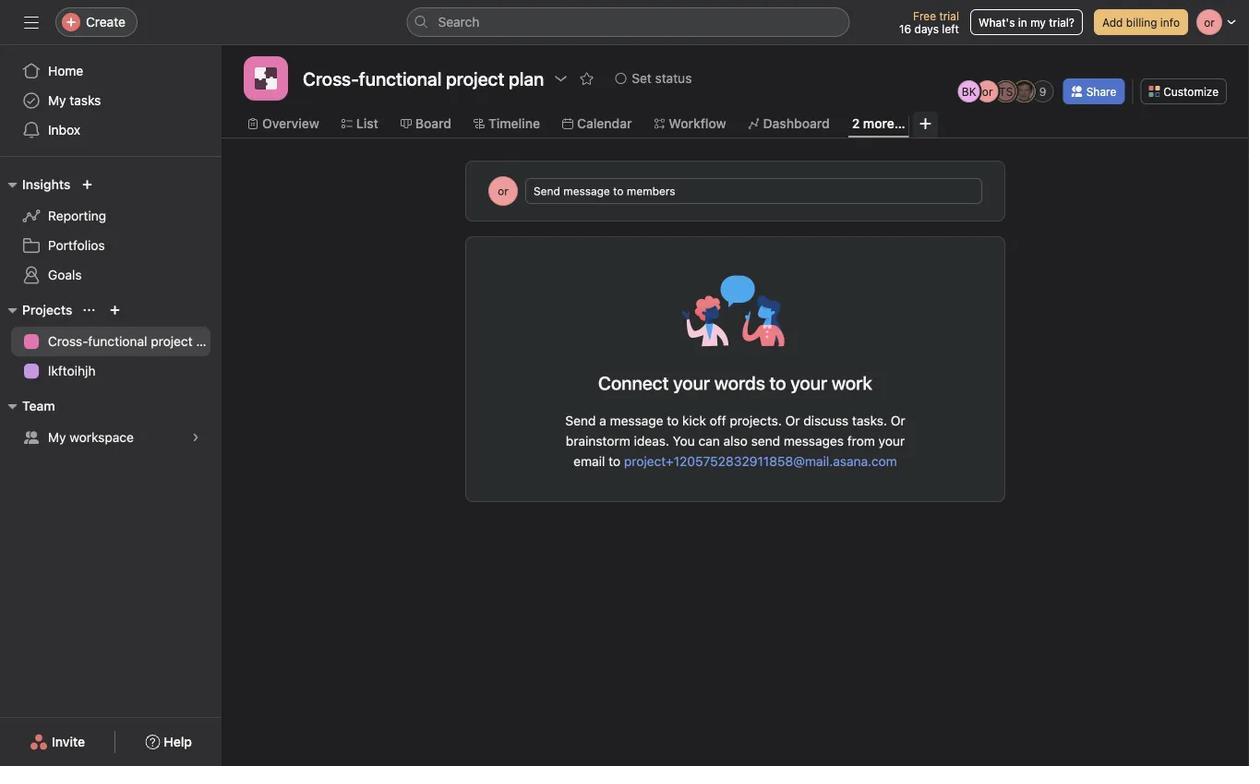 Task type: locate. For each thing, give the bounding box(es) containing it.
your
[[673, 372, 710, 394], [879, 434, 905, 449]]

show options, current sort, top image
[[83, 305, 95, 316]]

add tab image
[[919, 116, 933, 131]]

calendar link
[[562, 114, 632, 134]]

you
[[673, 434, 695, 449]]

teams element
[[0, 390, 222, 456]]

timeline
[[489, 116, 540, 131]]

1 vertical spatial my
[[48, 430, 66, 445]]

my tasks link
[[11, 86, 211, 115]]

share
[[1087, 85, 1117, 98]]

project+1205752832911858@mail.asana.com
[[624, 454, 897, 469]]

0 horizontal spatial your
[[673, 372, 710, 394]]

0 horizontal spatial cross-
[[48, 334, 88, 349]]

1 horizontal spatial cross-
[[303, 67, 359, 89]]

1 my from the top
[[48, 93, 66, 108]]

dashboard
[[763, 116, 830, 131]]

1 vertical spatial your
[[879, 434, 905, 449]]

or down timeline link on the left of the page
[[498, 185, 509, 198]]

global element
[[0, 45, 222, 156]]

0 horizontal spatial send
[[534, 185, 560, 198]]

or
[[983, 85, 993, 98], [498, 185, 509, 198]]

goals link
[[11, 260, 211, 290]]

my
[[48, 93, 66, 108], [48, 430, 66, 445]]

tasks.
[[852, 413, 888, 429]]

team button
[[0, 395, 55, 417]]

my inside teams element
[[48, 430, 66, 445]]

functional inside projects "element"
[[88, 334, 147, 349]]

message inside button
[[564, 185, 610, 198]]

to inside button
[[613, 185, 624, 198]]

goals
[[48, 267, 82, 283]]

a
[[600, 413, 607, 429]]

my for my tasks
[[48, 93, 66, 108]]

cross- for cross-functional project plan
[[303, 67, 359, 89]]

left
[[942, 22, 960, 35]]

send message to members
[[534, 185, 676, 198]]

connect
[[598, 372, 669, 394]]

list link
[[342, 114, 378, 134]]

my left tasks
[[48, 93, 66, 108]]

1 vertical spatial or
[[498, 185, 509, 198]]

or right tasks.
[[891, 413, 906, 429]]

words
[[715, 372, 765, 394]]

projects button
[[0, 299, 72, 321]]

my workspace link
[[11, 423, 211, 453]]

1 horizontal spatial send
[[566, 413, 596, 429]]

1 horizontal spatial or
[[891, 413, 906, 429]]

0 horizontal spatial functional
[[88, 334, 147, 349]]

team
[[22, 399, 55, 414]]

reporting link
[[11, 201, 211, 231]]

cross-functional project plan link
[[11, 327, 222, 356]]

1 vertical spatial functional
[[88, 334, 147, 349]]

send left a
[[566, 413, 596, 429]]

0 vertical spatial functional
[[359, 67, 442, 89]]

0 vertical spatial message
[[564, 185, 610, 198]]

2 my from the top
[[48, 430, 66, 445]]

send down timeline
[[534, 185, 560, 198]]

what's in my trial? button
[[971, 9, 1083, 35]]

send
[[534, 185, 560, 198], [566, 413, 596, 429]]

what's in my trial?
[[979, 16, 1075, 29]]

0 vertical spatial send
[[534, 185, 560, 198]]

billing
[[1127, 16, 1158, 29]]

send inside the send a message to kick off projects. or discuss tasks. or brainstorm ideas. you can also send messages from your email to
[[566, 413, 596, 429]]

board link
[[401, 114, 452, 134]]

message left members
[[564, 185, 610, 198]]

message
[[564, 185, 610, 198], [610, 413, 664, 429]]

help
[[164, 735, 192, 750]]

workflow link
[[654, 114, 726, 134]]

overview
[[262, 116, 319, 131]]

send inside button
[[534, 185, 560, 198]]

0 horizontal spatial or
[[786, 413, 800, 429]]

info
[[1161, 16, 1180, 29]]

add to starred image
[[579, 71, 594, 86]]

functional for project plan
[[359, 67, 442, 89]]

1 vertical spatial message
[[610, 413, 664, 429]]

tasks
[[70, 93, 101, 108]]

project+1205752832911858@mail.asana.com link
[[624, 454, 897, 469]]

set status
[[632, 71, 692, 86]]

cross-
[[303, 67, 359, 89], [48, 334, 88, 349]]

status
[[655, 71, 692, 86]]

my inside global element
[[48, 93, 66, 108]]

to left members
[[613, 185, 624, 198]]

message up ideas.
[[610, 413, 664, 429]]

my workspace
[[48, 430, 134, 445]]

cross- up list link
[[303, 67, 359, 89]]

plan
[[196, 334, 222, 349]]

insights
[[22, 177, 71, 192]]

or up messages
[[786, 413, 800, 429]]

search list box
[[407, 7, 850, 37]]

your down tasks.
[[879, 434, 905, 449]]

cross- up lkftoihjh
[[48, 334, 88, 349]]

1 horizontal spatial functional
[[359, 67, 442, 89]]

projects element
[[0, 294, 222, 390]]

1 vertical spatial send
[[566, 413, 596, 429]]

workflow
[[669, 116, 726, 131]]

to left kick
[[667, 413, 679, 429]]

home
[[48, 63, 83, 79]]

customize button
[[1141, 79, 1227, 104]]

0 vertical spatial cross-
[[303, 67, 359, 89]]

1 horizontal spatial or
[[983, 85, 993, 98]]

message inside the send a message to kick off projects. or discuss tasks. or brainstorm ideas. you can also send messages from your email to
[[610, 413, 664, 429]]

0 vertical spatial my
[[48, 93, 66, 108]]

trial
[[940, 9, 960, 22]]

timeline link
[[474, 114, 540, 134]]

can
[[699, 434, 720, 449]]

share button
[[1064, 79, 1125, 104]]

to
[[613, 185, 624, 198], [770, 372, 786, 394], [667, 413, 679, 429], [609, 454, 621, 469]]

portfolios link
[[11, 231, 211, 260]]

functional up board link
[[359, 67, 442, 89]]

my down team
[[48, 430, 66, 445]]

1 horizontal spatial your
[[879, 434, 905, 449]]

your work
[[791, 372, 873, 394]]

search
[[438, 14, 480, 30]]

send
[[751, 434, 781, 449]]

cross- inside projects "element"
[[48, 334, 88, 349]]

or right the bk
[[983, 85, 993, 98]]

your up kick
[[673, 372, 710, 394]]

add
[[1103, 16, 1123, 29]]

functional up lkftoihjh link
[[88, 334, 147, 349]]

messages
[[784, 434, 844, 449]]

1 vertical spatial cross-
[[48, 334, 88, 349]]



Task type: describe. For each thing, give the bounding box(es) containing it.
set status button
[[607, 66, 700, 91]]

trial?
[[1049, 16, 1075, 29]]

2 more…
[[852, 116, 906, 131]]

lkftoihjh link
[[11, 356, 211, 386]]

ideas.
[[634, 434, 670, 449]]

create
[[86, 14, 126, 30]]

what's
[[979, 16, 1015, 29]]

customize
[[1164, 85, 1219, 98]]

hide sidebar image
[[24, 15, 39, 30]]

send a message to kick off projects. or discuss tasks. or brainstorm ideas. you can also send messages from your email to
[[566, 413, 906, 469]]

ja
[[1019, 85, 1031, 98]]

discuss
[[804, 413, 849, 429]]

more…
[[863, 116, 906, 131]]

puzzle image
[[255, 67, 277, 90]]

project plan
[[446, 67, 544, 89]]

to right words
[[770, 372, 786, 394]]

my for my workspace
[[48, 430, 66, 445]]

cross- for cross-functional project plan
[[48, 334, 88, 349]]

dashboard link
[[749, 114, 830, 134]]

off
[[710, 413, 727, 429]]

calendar
[[577, 116, 632, 131]]

2 or from the left
[[891, 413, 906, 429]]

show options image
[[553, 71, 568, 86]]

to right email
[[609, 454, 621, 469]]

invite
[[52, 735, 85, 750]]

send for send a message to kick off projects. or discuss tasks. or brainstorm ideas. you can also send messages from your email to
[[566, 413, 596, 429]]

projects
[[22, 302, 72, 318]]

insights button
[[0, 174, 71, 196]]

2
[[852, 116, 860, 131]]

add billing info
[[1103, 16, 1180, 29]]

send message to members button
[[525, 178, 983, 204]]

free trial 16 days left
[[900, 9, 960, 35]]

board
[[415, 116, 452, 131]]

add billing info button
[[1094, 9, 1189, 35]]

9
[[1040, 85, 1047, 98]]

list
[[356, 116, 378, 131]]

in
[[1018, 16, 1028, 29]]

0 horizontal spatial or
[[498, 185, 509, 198]]

overview link
[[248, 114, 319, 134]]

inbox link
[[11, 115, 211, 145]]

help button
[[133, 726, 204, 759]]

inbox
[[48, 122, 80, 138]]

0 vertical spatial your
[[673, 372, 710, 394]]

lkftoihjh
[[48, 363, 96, 379]]

kick
[[683, 413, 706, 429]]

home link
[[11, 56, 211, 86]]

cross-functional project plan
[[48, 334, 222, 349]]

connect your words to your work
[[598, 372, 873, 394]]

email
[[574, 454, 605, 469]]

functional for project
[[88, 334, 147, 349]]

send for send message to members
[[534, 185, 560, 198]]

workspace
[[70, 430, 134, 445]]

cross-functional project plan
[[303, 67, 544, 89]]

also
[[724, 434, 748, 449]]

my
[[1031, 16, 1046, 29]]

16
[[900, 22, 912, 35]]

your inside the send a message to kick off projects. or discuss tasks. or brainstorm ideas. you can also send messages from your email to
[[879, 434, 905, 449]]

projects.
[[730, 413, 782, 429]]

see details, my workspace image
[[190, 432, 201, 443]]

project
[[151, 334, 193, 349]]

free
[[913, 9, 936, 22]]

0 vertical spatial or
[[983, 85, 993, 98]]

2 more… button
[[852, 114, 906, 134]]

new project or portfolio image
[[109, 305, 120, 316]]

my tasks
[[48, 93, 101, 108]]

1 or from the left
[[786, 413, 800, 429]]

brainstorm
[[566, 434, 631, 449]]

bk
[[962, 85, 977, 98]]

search button
[[407, 7, 850, 37]]

insights element
[[0, 168, 222, 294]]

from
[[848, 434, 875, 449]]

reporting
[[48, 208, 106, 223]]

ts
[[999, 85, 1013, 98]]

set
[[632, 71, 652, 86]]

days
[[915, 22, 939, 35]]

new image
[[82, 179, 93, 190]]

create button
[[55, 7, 138, 37]]

invite button
[[18, 726, 97, 759]]

members
[[627, 185, 676, 198]]



Task type: vqa. For each thing, say whether or not it's contained in the screenshot.
the Make some snacks cell
no



